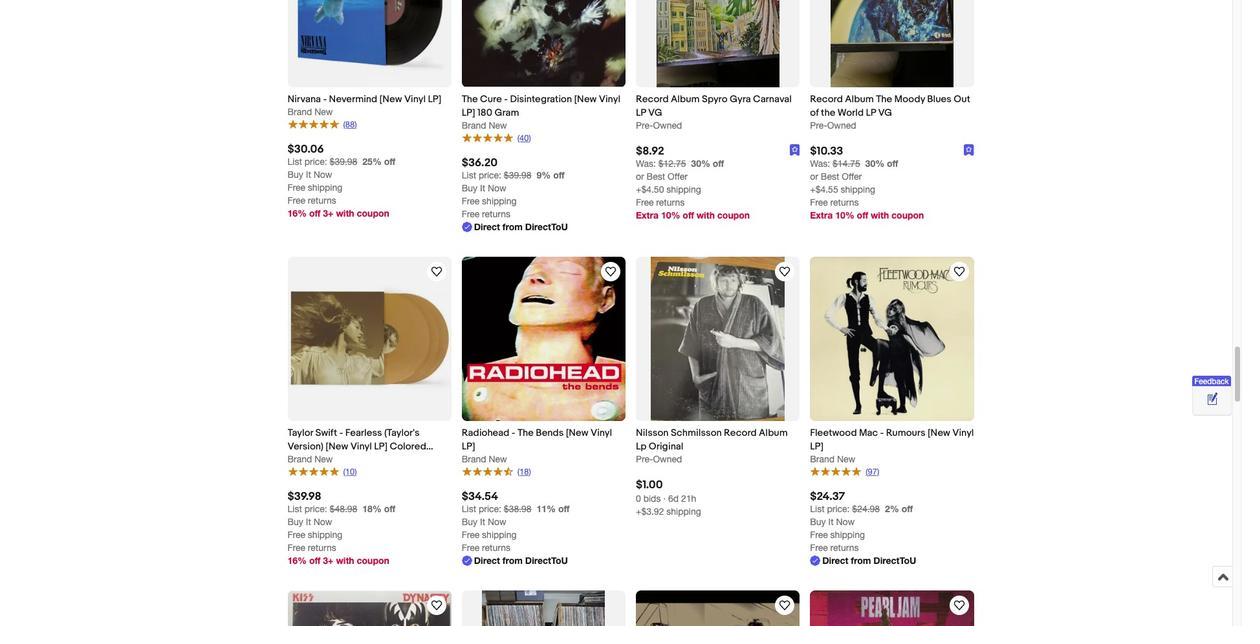 Task type: describe. For each thing, give the bounding box(es) containing it.
[new inside taylor swift - fearless (taylor's version) [new vinyl lp] colored vinyl, gold
[[326, 440, 348, 453]]

·
[[663, 493, 666, 504]]

$1.00
[[636, 479, 663, 492]]

180
[[477, 107, 492, 119]]

new inside fleetwood mac - rumours [new vinyl lp] brand new
[[837, 454, 855, 464]]

radiohead - the bends [new vinyl lp] heading
[[462, 427, 612, 453]]

vg inside record album the moody blues out of the world lp  vg pre-owned
[[878, 107, 892, 119]]

shipping inside $30.06 list price: $39.98 25% off buy it now free shipping free returns 16% off 3+ with coupon
[[308, 183, 342, 193]]

$14.75
[[833, 159, 860, 169]]

taylor
[[288, 427, 313, 439]]

$1.00 0 bids · 6d 21h +$3.92 shipping
[[636, 479, 701, 517]]

$8.92
[[636, 145, 664, 158]]

2%
[[885, 503, 899, 514]]

pearl jam - ten [new vinyl lp] 150 gram image
[[810, 591, 974, 626]]

album for $8.92
[[671, 93, 700, 105]]

the for record
[[876, 93, 892, 105]]

owned inside nilsson schmilsson record album lp original pre-owned
[[653, 454, 682, 464]]

pre- inside record album the moody blues out of the world lp  vg pre-owned
[[810, 120, 827, 131]]

10% for $10.33
[[835, 210, 854, 221]]

(10)
[[343, 467, 357, 476]]

new inside radiohead - the bends [new vinyl lp] brand new
[[489, 454, 507, 464]]

lp
[[636, 440, 647, 453]]

nilsson schmilsson record album lp original heading
[[636, 427, 788, 453]]

coupon inside $30.06 list price: $39.98 25% off buy it now free shipping free returns 16% off 3+ with coupon
[[357, 208, 389, 219]]

0
[[636, 493, 641, 504]]

or for $10.33
[[810, 171, 818, 182]]

shipping inside was: $12.75 30% off or best offer +$4.50 shipping free returns extra 10% off with coupon
[[667, 184, 701, 195]]

spyro
[[702, 93, 728, 105]]

9%
[[537, 170, 551, 181]]

radiohead - the bends [new vinyl lp] link
[[462, 426, 626, 453]]

[new for $36.20
[[574, 93, 597, 105]]

30% for $8.92
[[691, 158, 710, 169]]

it for $36.20
[[480, 183, 485, 194]]

extra for $8.92
[[636, 210, 659, 221]]

direct for $36.20
[[474, 221, 500, 232]]

6d
[[668, 493, 679, 504]]

(10) link
[[288, 466, 357, 477]]

- for fleetwood mac - rumours [new vinyl lp] brand new
[[880, 427, 884, 439]]

brand inside nirvana - nevermind [new vinyl lp] brand new
[[288, 107, 312, 117]]

shipping inside '$24.37 list price: $24.98 2% off buy it now free shipping free returns direct from directtou'
[[830, 530, 865, 540]]

direct for $34.54
[[474, 555, 500, 566]]

vinyl for $34.54
[[591, 427, 612, 439]]

record album the moody blues out of the world lp  vg image
[[831, 0, 953, 87]]

brand inside fleetwood mac - rumours [new vinyl lp] brand new
[[810, 454, 835, 464]]

25%
[[362, 156, 382, 167]]

bids
[[643, 493, 661, 504]]

was: $14.75 30% off or best offer +$4.55 shipping free returns extra 10% off with coupon
[[810, 158, 924, 221]]

$48.98
[[330, 504, 357, 514]]

pre- inside record album spyro gyra carnaval lp vg pre-owned
[[636, 120, 653, 131]]

new inside nirvana - nevermind [new vinyl lp] brand new
[[315, 107, 333, 117]]

best for $8.92
[[647, 171, 665, 182]]

11%
[[537, 503, 556, 514]]

lp inside record album spyro gyra carnaval lp vg pre-owned
[[636, 107, 646, 119]]

from for $24.37
[[851, 555, 871, 566]]

list for $39.98
[[288, 504, 302, 514]]

shipping inside $36.20 list price: $39.98 9% off buy it now free shipping free returns direct from directtou
[[482, 196, 517, 207]]

fleetwood mac - rumours [new vinyl lp] image
[[810, 257, 974, 421]]

direct from directtou text field for $36.20
[[462, 221, 568, 234]]

record album spyro gyra carnaval lp vg pre-owned
[[636, 93, 792, 131]]

from for $36.20
[[503, 221, 523, 232]]

vinyl inside taylor swift - fearless (taylor's version) [new vinyl lp] colored vinyl, gold
[[350, 440, 372, 453]]

(18)
[[517, 467, 531, 476]]

list for $24.37
[[810, 504, 825, 514]]

- inside radiohead - the bends [new vinyl lp] brand new
[[512, 427, 515, 439]]

direct for $24.37
[[822, 555, 848, 566]]

$39.98 for $36.20
[[504, 170, 532, 181]]

offer for $10.33
[[842, 171, 862, 182]]

was: for $10.33
[[810, 159, 830, 169]]

fleetwood mac - rumours [new vinyl lp] link
[[810, 426, 974, 453]]

new up (10) link
[[315, 454, 333, 464]]

$10.33
[[810, 145, 843, 158]]

vg inside record album spyro gyra carnaval lp vg pre-owned
[[648, 107, 662, 119]]

directtou for $24.37
[[874, 555, 916, 566]]

(40)
[[517, 133, 531, 143]]

it for $30.06
[[306, 170, 311, 180]]

$24.37 list price: $24.98 2% off buy it now free shipping free returns direct from directtou
[[810, 491, 916, 566]]

lp] for $36.20
[[462, 107, 475, 119]]

kiss - dynasty [new vinyl lp] image
[[288, 591, 451, 626]]

was: $12.75 30% off or best offer +$4.50 shipping free returns extra 10% off with coupon
[[636, 158, 750, 221]]

record album spyro gyra carnaval lp vg heading
[[636, 93, 792, 119]]

record album spyro gyra carnaval lp vg image
[[656, 0, 779, 87]]

(97)
[[866, 467, 879, 476]]

$38.98
[[504, 504, 532, 514]]

off inside $36.20 list price: $39.98 9% off buy it now free shipping free returns direct from directtou
[[553, 170, 565, 181]]

record for $8.92
[[636, 93, 669, 105]]

with inside the was: $14.75 30% off or best offer +$4.55 shipping free returns extra 10% off with coupon
[[871, 210, 889, 221]]

nirvana
[[288, 93, 321, 105]]

taylor swift - fearless (taylor's version) [new vinyl lp] colored vinyl, gold
[[288, 427, 426, 466]]

directtou for $34.54
[[525, 555, 568, 566]]

$39.98 inside "$39.98 list price: $48.98 18% off buy it now free shipping free returns 16% off 3+ with coupon"
[[288, 491, 321, 503]]

pre- inside nilsson schmilsson record album lp original pre-owned
[[636, 454, 653, 464]]

nilsson schmilsson record album lp original link
[[636, 426, 800, 453]]

schmilsson
[[671, 427, 722, 439]]

colored
[[390, 440, 426, 453]]

free inside the was: $14.75 30% off or best offer +$4.55 shipping free returns extra 10% off with coupon
[[810, 197, 828, 208]]

+$4.55
[[810, 184, 838, 195]]

$39.98 list price: $48.98 18% off buy it now free shipping free returns 16% off 3+ with coupon
[[288, 491, 395, 566]]

owned inside record album the moody blues out of the world lp  vg pre-owned
[[827, 120, 856, 131]]

the cure - disintegration [new vinyl lp] 180 gram brand new
[[462, 93, 620, 131]]

watch pearl jam - ten [new vinyl lp] 150 gram image
[[951, 598, 967, 613]]

best for $10.33
[[821, 171, 839, 182]]

10% for $8.92
[[661, 210, 680, 221]]

with inside "$39.98 list price: $48.98 18% off buy it now free shipping free returns 16% off 3+ with coupon"
[[336, 555, 354, 566]]

lp] inside nirvana - nevermind [new vinyl lp] brand new
[[428, 93, 441, 105]]

nilsson schmilsson record album lp original image
[[651, 257, 785, 421]]

(40) link
[[462, 132, 531, 143]]

watch kiss - dynasty [new vinyl lp] image
[[429, 598, 444, 613]]

the cure - disintegration [new vinyl lp] 180 gram link
[[462, 92, 626, 120]]

$24.37
[[810, 491, 845, 503]]

30% for $10.33
[[865, 158, 884, 169]]

now for $34.54
[[488, 517, 506, 527]]

it for $34.54
[[480, 517, 485, 527]]

owned inside record album spyro gyra carnaval lp vg pre-owned
[[653, 120, 682, 131]]

out
[[954, 93, 970, 105]]

fleetwood mac - rumours [new vinyl lp] heading
[[810, 427, 974, 453]]

nevermind
[[329, 93, 377, 105]]

it for $24.37
[[828, 517, 834, 527]]

free inside was: $12.75 30% off or best offer +$4.50 shipping free returns extra 10% off with coupon
[[636, 197, 654, 208]]

world
[[838, 107, 864, 119]]

price: for $39.98
[[305, 504, 327, 514]]

rumours
[[886, 427, 926, 439]]

nirvana - nevermind [new vinyl lp] brand new
[[288, 93, 441, 117]]

brand inside radiohead - the bends [new vinyl lp] brand new
[[462, 454, 486, 464]]

(88)
[[343, 119, 357, 129]]

nilsson
[[636, 427, 669, 439]]

fleetwood mac - rumours [new vinyl lp] brand new
[[810, 427, 974, 464]]

(97) link
[[810, 466, 879, 477]]

gram
[[495, 107, 519, 119]]

[new for $34.54
[[566, 427, 588, 439]]

coupon inside was: $12.75 30% off or best offer +$4.50 shipping free returns extra 10% off with coupon
[[717, 210, 750, 221]]

[new inside nirvana - nevermind [new vinyl lp] brand new
[[380, 93, 402, 105]]

watch taylor swift - fearless (taylor's version) [new vinyl lp] colored vinyl, gold image
[[429, 264, 444, 280]]

record for $10.33
[[810, 93, 843, 105]]

price: for $36.20
[[479, 170, 501, 181]]

shipping inside $1.00 0 bids · 6d 21h +$3.92 shipping
[[667, 506, 701, 517]]

vinyl inside nirvana - nevermind [new vinyl lp] brand new
[[404, 93, 426, 105]]

record album the moody blues out of the world lp  vg link
[[810, 92, 974, 120]]

lp] inside taylor swift - fearless (taylor's version) [new vinyl lp] colored vinyl, gold
[[374, 440, 388, 453]]

new inside the cure - disintegration [new vinyl lp] 180 gram brand new
[[489, 120, 507, 131]]

blues
[[927, 93, 952, 105]]

radiohead - the bends [new vinyl lp] brand new
[[462, 427, 612, 464]]

album for $10.33
[[845, 93, 874, 105]]

with inside was: $12.75 30% off or best offer +$4.50 shipping free returns extra 10% off with coupon
[[697, 210, 715, 221]]



Task type: locate. For each thing, give the bounding box(es) containing it.
album inside record album spyro gyra carnaval lp vg pre-owned
[[671, 93, 700, 105]]

16% for $39.98
[[288, 555, 307, 566]]

lp] inside radiohead - the bends [new vinyl lp] brand new
[[462, 440, 475, 453]]

returns inside $30.06 list price: $39.98 25% off buy it now free shipping free returns 16% off 3+ with coupon
[[308, 196, 336, 206]]

returns inside '$24.37 list price: $24.98 2% off buy it now free shipping free returns direct from directtou'
[[830, 543, 859, 553]]

1 horizontal spatial album
[[759, 427, 788, 439]]

vinyl inside radiohead - the bends [new vinyl lp] brand new
[[591, 427, 612, 439]]

$39.98 inside $30.06 list price: $39.98 25% off buy it now free shipping free returns 16% off 3+ with coupon
[[330, 157, 357, 167]]

list for $34.54
[[462, 504, 476, 514]]

brand down version)
[[288, 454, 312, 464]]

10%
[[661, 210, 680, 221], [835, 210, 854, 221]]

it inside $30.06 list price: $39.98 25% off buy it now free shipping free returns 16% off 3+ with coupon
[[306, 170, 311, 180]]

owned down 'original'
[[653, 454, 682, 464]]

shipping inside "$39.98 list price: $48.98 18% off buy it now free shipping free returns 16% off 3+ with coupon"
[[308, 530, 342, 540]]

direct down $24.37
[[822, 555, 848, 566]]

direct from directtou text field for $24.37
[[810, 555, 916, 567]]

fleetwood
[[810, 427, 857, 439]]

1 extra from the left
[[636, 210, 659, 221]]

21h
[[681, 493, 696, 504]]

(88) link
[[288, 118, 357, 130]]

directtou up pearl jam - ten [new vinyl lp] 150 gram image
[[874, 555, 916, 566]]

- inside the cure - disintegration [new vinyl lp] 180 gram brand new
[[504, 93, 508, 105]]

radiohead - the bends [new vinyl lp] image
[[462, 257, 626, 421]]

shipping down $30.06
[[308, 183, 342, 193]]

original
[[649, 440, 683, 453]]

it down $24.37
[[828, 517, 834, 527]]

the left bends
[[518, 427, 534, 439]]

Direct from DirectToU text field
[[462, 221, 568, 234], [462, 555, 568, 567], [810, 555, 916, 567]]

mac
[[859, 427, 878, 439]]

was: for $8.92
[[636, 159, 656, 169]]

brand down 180
[[462, 120, 486, 131]]

$39.98 left 9%
[[504, 170, 532, 181]]

(taylor's
[[384, 427, 420, 439]]

$34.54 list price: $38.98 11% off buy it now free shipping free returns direct from directtou
[[462, 491, 570, 566]]

now down $24.98
[[836, 517, 855, 527]]

1 horizontal spatial vg
[[878, 107, 892, 119]]

lp] down "fearless"
[[374, 440, 388, 453]]

taylor swift - fearless (taylor's version) [new vinyl lp] colored vinyl, gold image
[[288, 284, 451, 394]]

moody
[[894, 93, 925, 105]]

30% right $12.75
[[691, 158, 710, 169]]

owned up the $8.92
[[653, 120, 682, 131]]

the inside the cure - disintegration [new vinyl lp] 180 gram brand new
[[462, 93, 478, 105]]

shipping inside $34.54 list price: $38.98 11% off buy it now free shipping free returns direct from directtou
[[482, 530, 517, 540]]

it down $34.54
[[480, 517, 485, 527]]

offer down $12.75
[[668, 171, 688, 182]]

+$4.50
[[636, 184, 664, 195]]

lp
[[636, 107, 646, 119], [866, 107, 876, 119]]

the for radiohead
[[518, 427, 534, 439]]

0 horizontal spatial extra
[[636, 210, 659, 221]]

off inside $34.54 list price: $38.98 11% off buy it now free shipping free returns direct from directtou
[[558, 503, 570, 514]]

2 offer from the left
[[842, 171, 862, 182]]

buy down $24.37
[[810, 517, 826, 527]]

the left 'moody'
[[876, 93, 892, 105]]

$36.20
[[462, 157, 498, 170]]

the cure - disintegration [new vinyl lp] 180 gram image
[[462, 0, 626, 86]]

now for $39.98
[[314, 517, 332, 527]]

pre-
[[636, 120, 653, 131], [810, 120, 827, 131], [636, 454, 653, 464]]

now for $36.20
[[488, 183, 506, 194]]

1 vg from the left
[[648, 107, 662, 119]]

0 horizontal spatial record
[[636, 93, 669, 105]]

returns inside was: $12.75 30% off or best offer +$4.50 shipping free returns extra 10% off with coupon
[[656, 197, 685, 208]]

disintegration
[[510, 93, 572, 105]]

list for $36.20
[[462, 170, 476, 181]]

3+ inside "$39.98 list price: $48.98 18% off buy it now free shipping free returns 16% off 3+ with coupon"
[[323, 555, 334, 566]]

$30.06
[[288, 143, 324, 156]]

now inside $36.20 list price: $39.98 9% off buy it now free shipping free returns direct from directtou
[[488, 183, 506, 194]]

returns down $30.06
[[308, 196, 336, 206]]

0 horizontal spatial 10%
[[661, 210, 680, 221]]

[new down swift
[[326, 440, 348, 453]]

- for the cure - disintegration [new vinyl lp] 180 gram brand new
[[504, 93, 508, 105]]

1 lp from the left
[[636, 107, 646, 119]]

2 best from the left
[[821, 171, 839, 182]]

- inside taylor swift - fearless (taylor's version) [new vinyl lp] colored vinyl, gold
[[339, 427, 343, 439]]

lp] left 180
[[462, 107, 475, 119]]

now
[[314, 170, 332, 180], [488, 183, 506, 194], [314, 517, 332, 527], [488, 517, 506, 527], [836, 517, 855, 527]]

buy down $30.06
[[288, 170, 303, 180]]

directtou down 9%
[[525, 221, 568, 232]]

direct down $36.20
[[474, 221, 500, 232]]

0 vertical spatial $39.98
[[330, 157, 357, 167]]

extra for $10.33
[[810, 210, 833, 221]]

shipping
[[308, 183, 342, 193], [667, 184, 701, 195], [841, 184, 875, 195], [482, 196, 517, 207], [667, 506, 701, 517], [308, 530, 342, 540], [482, 530, 517, 540], [830, 530, 865, 540]]

price: inside $30.06 list price: $39.98 25% off buy it now free shipping free returns 16% off 3+ with coupon
[[305, 157, 327, 167]]

- for taylor swift - fearless (taylor's version) [new vinyl lp] colored vinyl, gold
[[339, 427, 343, 439]]

lp] inside the cure - disintegration [new vinyl lp] 180 gram brand new
[[462, 107, 475, 119]]

offer inside the was: $14.75 30% off or best offer +$4.55 shipping free returns extra 10% off with coupon
[[842, 171, 862, 182]]

0 horizontal spatial album
[[671, 93, 700, 105]]

watch nilsson schmilsson record album lp original image
[[777, 264, 793, 280]]

new up (97) link
[[837, 454, 855, 464]]

3+
[[323, 208, 334, 219], [323, 555, 334, 566]]

brand new
[[288, 454, 333, 464]]

returns inside the was: $14.75 30% off or best offer +$4.55 shipping free returns extra 10% off with coupon
[[830, 197, 859, 208]]

0 horizontal spatial was:
[[636, 159, 656, 169]]

returns for $36.20
[[482, 209, 510, 220]]

vg up the $8.92
[[648, 107, 662, 119]]

1 vertical spatial $39.98
[[504, 170, 532, 181]]

buy for $30.06
[[288, 170, 303, 180]]

$39.98 inside $36.20 list price: $39.98 9% off buy it now free shipping free returns direct from directtou
[[504, 170, 532, 181]]

2 3+ from the top
[[323, 555, 334, 566]]

record album the moody blues out of the world lp  vg pre-owned
[[810, 93, 970, 131]]

returns
[[308, 196, 336, 206], [656, 197, 685, 208], [830, 197, 859, 208], [482, 209, 510, 220], [308, 543, 336, 553], [482, 543, 510, 553], [830, 543, 859, 553]]

direct from directtou text field down 9%
[[462, 221, 568, 234]]

extra down +$4.55
[[810, 210, 833, 221]]

returns down $48.98
[[308, 543, 336, 553]]

brand inside the cure - disintegration [new vinyl lp] 180 gram brand new
[[462, 120, 486, 131]]

2 16% from the top
[[288, 555, 307, 566]]

price: inside "$39.98 list price: $48.98 18% off buy it now free shipping free returns 16% off 3+ with coupon"
[[305, 504, 327, 514]]

off
[[384, 156, 395, 167], [713, 158, 724, 169], [887, 158, 898, 169], [553, 170, 565, 181], [309, 208, 321, 219], [683, 210, 694, 221], [857, 210, 868, 221], [384, 503, 395, 514], [558, 503, 570, 514], [902, 503, 913, 514], [309, 555, 321, 566]]

off inside '$24.37 list price: $24.98 2% off buy it now free shipping free returns direct from directtou'
[[902, 503, 913, 514]]

16% inside "$39.98 list price: $48.98 18% off buy it now free shipping free returns 16% off 3+ with coupon"
[[288, 555, 307, 566]]

now down $38.98
[[488, 517, 506, 527]]

vinyl for $24.37
[[952, 427, 974, 439]]

price: down $30.06
[[305, 157, 327, 167]]

direct from directtou text field down $38.98
[[462, 555, 568, 567]]

1 horizontal spatial lp
[[866, 107, 876, 119]]

lp up the $8.92
[[636, 107, 646, 119]]

bends
[[536, 427, 564, 439]]

from for $34.54
[[503, 555, 523, 566]]

shipping down $24.98
[[830, 530, 865, 540]]

album inside record album the moody blues out of the world lp  vg pre-owned
[[845, 93, 874, 105]]

0 horizontal spatial vg
[[648, 107, 662, 119]]

returns for $30.06
[[308, 196, 336, 206]]

extra
[[636, 210, 659, 221], [810, 210, 833, 221]]

price: for $30.06
[[305, 157, 327, 167]]

$24.98
[[852, 504, 880, 514]]

price: down $24.37
[[827, 504, 850, 514]]

linkin park - meteora [new vinyl lp] image
[[636, 591, 800, 626]]

returns inside $36.20 list price: $39.98 9% off buy it now free shipping free returns direct from directtou
[[482, 209, 510, 220]]

shipping down "21h"
[[667, 506, 701, 517]]

record up the
[[810, 93, 843, 105]]

1 horizontal spatial offer
[[842, 171, 862, 182]]

vg
[[648, 107, 662, 119], [878, 107, 892, 119]]

direct
[[474, 221, 500, 232], [474, 555, 500, 566], [822, 555, 848, 566]]

list down (10) link
[[288, 504, 302, 514]]

all lp's/vinyl are just $2.00-$10.00 each!!~rock/classic rock &more~list #1 image
[[482, 591, 605, 626]]

extra inside the was: $14.75 30% off or best offer +$4.55 shipping free returns extra 10% off with coupon
[[810, 210, 833, 221]]

returns for $24.37
[[830, 543, 859, 553]]

vinyl,
[[288, 454, 311, 466]]

best inside was: $12.75 30% off or best offer +$4.50 shipping free returns extra 10% off with coupon
[[647, 171, 665, 182]]

vinyl inside the cure - disintegration [new vinyl lp] 180 gram brand new
[[599, 93, 620, 105]]

1 30% from the left
[[691, 158, 710, 169]]

0 horizontal spatial offer
[[668, 171, 688, 182]]

was: down $10.33
[[810, 159, 830, 169]]

returns inside $34.54 list price: $38.98 11% off buy it now free shipping free returns direct from directtou
[[482, 543, 510, 553]]

directtou inside $36.20 list price: $39.98 9% off buy it now free shipping free returns direct from directtou
[[525, 221, 568, 232]]

2 30% from the left
[[865, 158, 884, 169]]

album
[[671, 93, 700, 105], [845, 93, 874, 105], [759, 427, 788, 439]]

list down $34.54
[[462, 504, 476, 514]]

swift
[[315, 427, 337, 439]]

vg right 'world'
[[878, 107, 892, 119]]

taylor swift - fearless (taylor's version) [new vinyl lp] colored vinyl, gold heading
[[288, 427, 433, 466]]

0 horizontal spatial $39.98
[[288, 491, 321, 503]]

record inside nilsson schmilsson record album lp original pre-owned
[[724, 427, 757, 439]]

1 horizontal spatial the
[[518, 427, 534, 439]]

returns down $38.98
[[482, 543, 510, 553]]

it down $36.20
[[480, 183, 485, 194]]

gold
[[313, 454, 335, 466]]

or for $8.92
[[636, 171, 644, 182]]

- inside nirvana - nevermind [new vinyl lp] brand new
[[323, 93, 327, 105]]

vinyl for $36.20
[[599, 93, 620, 105]]

0 horizontal spatial best
[[647, 171, 665, 182]]

coupon inside "$39.98 list price: $48.98 18% off buy it now free shipping free returns 16% off 3+ with coupon"
[[357, 555, 389, 566]]

it inside $36.20 list price: $39.98 9% off buy it now free shipping free returns direct from directtou
[[480, 183, 485, 194]]

offer for $8.92
[[668, 171, 688, 182]]

cure
[[480, 93, 502, 105]]

direct inside $36.20 list price: $39.98 9% off buy it now free shipping free returns direct from directtou
[[474, 221, 500, 232]]

lp] left cure
[[428, 93, 441, 105]]

3+ for $39.98
[[323, 555, 334, 566]]

$36.20 list price: $39.98 9% off buy it now free shipping free returns direct from directtou
[[462, 157, 568, 232]]

1 16% from the top
[[288, 208, 307, 219]]

price: left $48.98
[[305, 504, 327, 514]]

lp] for $24.37
[[810, 440, 824, 453]]

direct from directtou text field for $34.54
[[462, 555, 568, 567]]

returns down $36.20
[[482, 209, 510, 220]]

it down (10) link
[[306, 517, 311, 527]]

buy down $34.54
[[462, 517, 478, 527]]

returns for $39.98
[[308, 543, 336, 553]]

returns down $24.98
[[830, 543, 859, 553]]

2 horizontal spatial $39.98
[[504, 170, 532, 181]]

now inside $30.06 list price: $39.98 25% off buy it now free shipping free returns 16% off 3+ with coupon
[[314, 170, 332, 180]]

buy
[[288, 170, 303, 180], [462, 183, 478, 194], [288, 517, 303, 527], [462, 517, 478, 527], [810, 517, 826, 527]]

10% inside the was: $14.75 30% off or best offer +$4.55 shipping free returns extra 10% off with coupon
[[835, 210, 854, 221]]

was: down the $8.92
[[636, 159, 656, 169]]

- up gram
[[504, 93, 508, 105]]

2 horizontal spatial record
[[810, 93, 843, 105]]

$39.98 left 25%
[[330, 157, 357, 167]]

1 horizontal spatial $39.98
[[330, 157, 357, 167]]

from inside $36.20 list price: $39.98 9% off buy it now free shipping free returns direct from directtou
[[503, 221, 523, 232]]

the inside record album the moody blues out of the world lp  vg pre-owned
[[876, 93, 892, 105]]

2 lp from the left
[[866, 107, 876, 119]]

buy down $36.20
[[462, 183, 478, 194]]

now inside $34.54 list price: $38.98 11% off buy it now free shipping free returns direct from directtou
[[488, 517, 506, 527]]

buy for $24.37
[[810, 517, 826, 527]]

$39.98 down (10) link
[[288, 491, 321, 503]]

price:
[[305, 157, 327, 167], [479, 170, 501, 181], [305, 504, 327, 514], [479, 504, 501, 514], [827, 504, 850, 514]]

16% inside $30.06 list price: $39.98 25% off buy it now free shipping free returns 16% off 3+ with coupon
[[288, 208, 307, 219]]

brand up (97) link
[[810, 454, 835, 464]]

0 vertical spatial 3+
[[323, 208, 334, 219]]

list for $30.06
[[288, 157, 302, 167]]

it
[[306, 170, 311, 180], [480, 183, 485, 194], [306, 517, 311, 527], [480, 517, 485, 527], [828, 517, 834, 527]]

price: inside '$24.37 list price: $24.98 2% off buy it now free shipping free returns direct from directtou'
[[827, 504, 850, 514]]

best
[[647, 171, 665, 182], [821, 171, 839, 182]]

coupon inside the was: $14.75 30% off or best offer +$4.55 shipping free returns extra 10% off with coupon
[[892, 210, 924, 221]]

now for $30.06
[[314, 170, 332, 180]]

feedback
[[1195, 377, 1229, 386]]

shipping down the $14.75
[[841, 184, 875, 195]]

pre- down the lp
[[636, 454, 653, 464]]

lp] for $34.54
[[462, 440, 475, 453]]

watch linkin park - meteora [new vinyl lp] image
[[777, 598, 793, 613]]

or inside the was: $14.75 30% off or best offer +$4.55 shipping free returns extra 10% off with coupon
[[810, 171, 818, 182]]

list inside $36.20 list price: $39.98 9% off buy it now free shipping free returns direct from directtou
[[462, 170, 476, 181]]

- inside fleetwood mac - rumours [new vinyl lp] brand new
[[880, 427, 884, 439]]

with inside $30.06 list price: $39.98 25% off buy it now free shipping free returns 16% off 3+ with coupon
[[336, 208, 354, 219]]

shipping down $48.98
[[308, 530, 342, 540]]

directtou for $36.20
[[525, 221, 568, 232]]

$30.06 list price: $39.98 25% off buy it now free shipping free returns 16% off 3+ with coupon
[[288, 143, 395, 219]]

16% for $30.06
[[288, 208, 307, 219]]

30% right the $14.75
[[865, 158, 884, 169]]

carnaval
[[753, 93, 792, 105]]

extra inside was: $12.75 30% off or best offer +$4.50 shipping free returns extra 10% off with coupon
[[636, 210, 659, 221]]

record album the moody blues out of the world lp  vg heading
[[810, 93, 970, 119]]

nirvana - nevermind [new vinyl lp] heading
[[288, 93, 441, 105]]

it inside '$24.37 list price: $24.98 2% off buy it now free shipping free returns direct from directtou'
[[828, 517, 834, 527]]

version)
[[288, 440, 323, 453]]

1 offer from the left
[[668, 171, 688, 182]]

offer inside was: $12.75 30% off or best offer +$4.50 shipping free returns extra 10% off with coupon
[[668, 171, 688, 182]]

1 or from the left
[[636, 171, 644, 182]]

watch radiohead - the bends [new vinyl lp] image
[[603, 264, 618, 280]]

1 vertical spatial 16%
[[288, 555, 307, 566]]

price: down $36.20
[[479, 170, 501, 181]]

- right swift
[[339, 427, 343, 439]]

buy for $39.98
[[288, 517, 303, 527]]

0 horizontal spatial the
[[462, 93, 478, 105]]

$39.98 for $30.06
[[330, 157, 357, 167]]

direct from directtou text field down $24.98
[[810, 555, 916, 567]]

price: inside $36.20 list price: $39.98 9% off buy it now free shipping free returns direct from directtou
[[479, 170, 501, 181]]

- right mac
[[880, 427, 884, 439]]

or
[[636, 171, 644, 182], [810, 171, 818, 182]]

10% inside was: $12.75 30% off or best offer +$4.50 shipping free returns extra 10% off with coupon
[[661, 210, 680, 221]]

the
[[821, 107, 835, 119]]

fearless
[[345, 427, 382, 439]]

[new right the disintegration
[[574, 93, 597, 105]]

price: for $34.54
[[479, 504, 501, 514]]

directtou inside $34.54 list price: $38.98 11% off buy it now free shipping free returns direct from directtou
[[525, 555, 568, 566]]

extra down +$4.50
[[636, 210, 659, 221]]

0 horizontal spatial 30%
[[691, 158, 710, 169]]

list down $36.20
[[462, 170, 476, 181]]

list inside $34.54 list price: $38.98 11% off buy it now free shipping free returns direct from directtou
[[462, 504, 476, 514]]

record
[[636, 93, 669, 105], [810, 93, 843, 105], [724, 427, 757, 439]]

new up (18) link
[[489, 454, 507, 464]]

3+ for $30.06
[[323, 208, 334, 219]]

10% down +$4.55
[[835, 210, 854, 221]]

2 extra from the left
[[810, 210, 833, 221]]

2 or from the left
[[810, 171, 818, 182]]

the up 180
[[462, 93, 478, 105]]

now for $24.37
[[836, 517, 855, 527]]

shipping down $38.98
[[482, 530, 517, 540]]

lp] down the fleetwood
[[810, 440, 824, 453]]

(18) link
[[462, 466, 531, 477]]

buy inside $34.54 list price: $38.98 11% off buy it now free shipping free returns direct from directtou
[[462, 517, 478, 527]]

brand up (18) link
[[462, 454, 486, 464]]

[new right bends
[[566, 427, 588, 439]]

nilsson schmilsson record album lp original pre-owned
[[636, 427, 788, 464]]

directtou
[[525, 221, 568, 232], [525, 555, 568, 566], [874, 555, 916, 566]]

2 10% from the left
[[835, 210, 854, 221]]

-
[[323, 93, 327, 105], [504, 93, 508, 105], [339, 427, 343, 439], [512, 427, 515, 439], [880, 427, 884, 439]]

10% down +$4.50
[[661, 210, 680, 221]]

free
[[288, 183, 305, 193], [288, 196, 305, 206], [462, 196, 480, 207], [636, 197, 654, 208], [810, 197, 828, 208], [462, 209, 480, 220], [288, 530, 305, 540], [462, 530, 480, 540], [810, 530, 828, 540], [288, 543, 305, 553], [462, 543, 480, 553], [810, 543, 828, 553]]

now inside '$24.37 list price: $24.98 2% off buy it now free shipping free returns direct from directtou'
[[836, 517, 855, 527]]

album up 'world'
[[845, 93, 874, 105]]

shipping down $36.20
[[482, 196, 517, 207]]

it inside "$39.98 list price: $48.98 18% off buy it now free shipping free returns 16% off 3+ with coupon"
[[306, 517, 311, 527]]

0 horizontal spatial lp
[[636, 107, 646, 119]]

list inside $30.06 list price: $39.98 25% off buy it now free shipping free returns 16% off 3+ with coupon
[[288, 157, 302, 167]]

None text field
[[288, 157, 357, 167], [636, 159, 686, 169], [810, 159, 860, 169], [288, 504, 357, 514], [810, 504, 880, 514], [288, 157, 357, 167], [636, 159, 686, 169], [810, 159, 860, 169], [288, 504, 357, 514], [810, 504, 880, 514]]

+$3.92
[[636, 506, 664, 517]]

0 vertical spatial 16%
[[288, 208, 307, 219]]

with
[[336, 208, 354, 219], [697, 210, 715, 221], [871, 210, 889, 221], [336, 555, 354, 566]]

new up '(88)' link
[[315, 107, 333, 117]]

1 3+ from the top
[[323, 208, 334, 219]]

2 was: from the left
[[810, 159, 830, 169]]

owned down 'world'
[[827, 120, 856, 131]]

1 horizontal spatial 10%
[[835, 210, 854, 221]]

1 best from the left
[[647, 171, 665, 182]]

returns for $34.54
[[482, 543, 510, 553]]

new up (40) link
[[489, 120, 507, 131]]

record right schmilsson on the right
[[724, 427, 757, 439]]

[new inside the cure - disintegration [new vinyl lp] 180 gram brand new
[[574, 93, 597, 105]]

$34.54
[[462, 491, 498, 503]]

None text field
[[462, 170, 532, 181], [462, 504, 532, 514], [462, 170, 532, 181], [462, 504, 532, 514]]

record album spyro gyra carnaval lp vg link
[[636, 92, 800, 120]]

or inside was: $12.75 30% off or best offer +$4.50 shipping free returns extra 10% off with coupon
[[636, 171, 644, 182]]

0 horizontal spatial or
[[636, 171, 644, 182]]

1 horizontal spatial or
[[810, 171, 818, 182]]

buy for $36.20
[[462, 183, 478, 194]]

now down $48.98
[[314, 517, 332, 527]]

vinyl inside fleetwood mac - rumours [new vinyl lp] brand new
[[952, 427, 974, 439]]

album left the fleetwood
[[759, 427, 788, 439]]

3+ inside $30.06 list price: $39.98 25% off buy it now free shipping free returns 16% off 3+ with coupon
[[323, 208, 334, 219]]

30% inside the was: $14.75 30% off or best offer +$4.55 shipping free returns extra 10% off with coupon
[[865, 158, 884, 169]]

buy inside '$24.37 list price: $24.98 2% off buy it now free shipping free returns direct from directtou'
[[810, 517, 826, 527]]

best up +$4.50
[[647, 171, 665, 182]]

list
[[288, 157, 302, 167], [462, 170, 476, 181], [288, 504, 302, 514], [462, 504, 476, 514], [810, 504, 825, 514]]

offer down the $14.75
[[842, 171, 862, 182]]

was:
[[636, 159, 656, 169], [810, 159, 830, 169]]

it for $39.98
[[306, 517, 311, 527]]

directtou up all lp's/vinyl are just $2.00-$10.00 each!!~rock/classic rock &more~list #1 image
[[525, 555, 568, 566]]

taylor swift - fearless (taylor's version) [new vinyl lp] colored vinyl, gold link
[[288, 426, 451, 466]]

shipping down $12.75
[[667, 184, 701, 195]]

2 horizontal spatial the
[[876, 93, 892, 105]]

list down $30.06
[[288, 157, 302, 167]]

best up +$4.55
[[821, 171, 839, 182]]

1 horizontal spatial was:
[[810, 159, 830, 169]]

now down $36.20
[[488, 183, 506, 194]]

2 vertical spatial $39.98
[[288, 491, 321, 503]]

direct inside $34.54 list price: $38.98 11% off buy it now free shipping free returns direct from directtou
[[474, 555, 500, 566]]

[new for $24.37
[[928, 427, 950, 439]]

lp] inside fleetwood mac - rumours [new vinyl lp] brand new
[[810, 440, 824, 453]]

list down $24.37
[[810, 504, 825, 514]]

returns down +$4.55
[[830, 197, 859, 208]]

- right nirvana
[[323, 93, 327, 105]]

$12.75
[[658, 159, 686, 169]]

of
[[810, 107, 819, 119]]

was: inside the was: $14.75 30% off or best offer +$4.55 shipping free returns extra 10% off with coupon
[[810, 159, 830, 169]]

record up the $8.92
[[636, 93, 669, 105]]

lp right 'world'
[[866, 107, 876, 119]]

16%
[[288, 208, 307, 219], [288, 555, 307, 566]]

pre- up the $8.92
[[636, 120, 653, 131]]

lp inside record album the moody blues out of the world lp  vg pre-owned
[[866, 107, 876, 119]]

nirvana - nevermind [new vinyl lp] image
[[288, 0, 451, 87]]

returns inside "$39.98 list price: $48.98 18% off buy it now free shipping free returns 16% off 3+ with coupon"
[[308, 543, 336, 553]]

[new
[[380, 93, 402, 105], [574, 93, 597, 105], [566, 427, 588, 439], [928, 427, 950, 439], [326, 440, 348, 453]]

price: down $34.54
[[479, 504, 501, 514]]

$39.98
[[330, 157, 357, 167], [504, 170, 532, 181], [288, 491, 321, 503]]

18%
[[362, 503, 382, 514]]

returns down +$4.50
[[656, 197, 685, 208]]

1 horizontal spatial record
[[724, 427, 757, 439]]

1 10% from the left
[[661, 210, 680, 221]]

price: for $24.37
[[827, 504, 850, 514]]

1 horizontal spatial extra
[[810, 210, 833, 221]]

[new inside fleetwood mac - rumours [new vinyl lp] brand new
[[928, 427, 950, 439]]

from inside '$24.37 list price: $24.98 2% off buy it now free shipping free returns direct from directtou'
[[851, 555, 871, 566]]

album inside nilsson schmilsson record album lp original pre-owned
[[759, 427, 788, 439]]

1 horizontal spatial best
[[821, 171, 839, 182]]

radiohead
[[462, 427, 509, 439]]

[new inside radiohead - the bends [new vinyl lp] brand new
[[566, 427, 588, 439]]

the cure - disintegration [new vinyl lp] 180 gram heading
[[462, 93, 620, 119]]

2 horizontal spatial album
[[845, 93, 874, 105]]

1 horizontal spatial 30%
[[865, 158, 884, 169]]

record inside record album the moody blues out of the world lp  vg pre-owned
[[810, 93, 843, 105]]

watch fleetwood mac - rumours [new vinyl lp] image
[[951, 264, 967, 280]]

nirvana - nevermind [new vinyl lp] link
[[288, 92, 451, 106]]

it down $30.06
[[306, 170, 311, 180]]

[new right 'rumours' at the right
[[928, 427, 950, 439]]

2 vg from the left
[[878, 107, 892, 119]]

buy down (10) link
[[288, 517, 303, 527]]

gyra
[[730, 93, 751, 105]]

shipping inside the was: $14.75 30% off or best offer +$4.55 shipping free returns extra 10% off with coupon
[[841, 184, 875, 195]]

buy for $34.54
[[462, 517, 478, 527]]

1 was: from the left
[[636, 159, 656, 169]]

direct inside '$24.37 list price: $24.98 2% off buy it now free shipping free returns direct from directtou'
[[822, 555, 848, 566]]

1 vertical spatial 3+
[[323, 555, 334, 566]]



Task type: vqa. For each thing, say whether or not it's contained in the screenshot.
2%
yes



